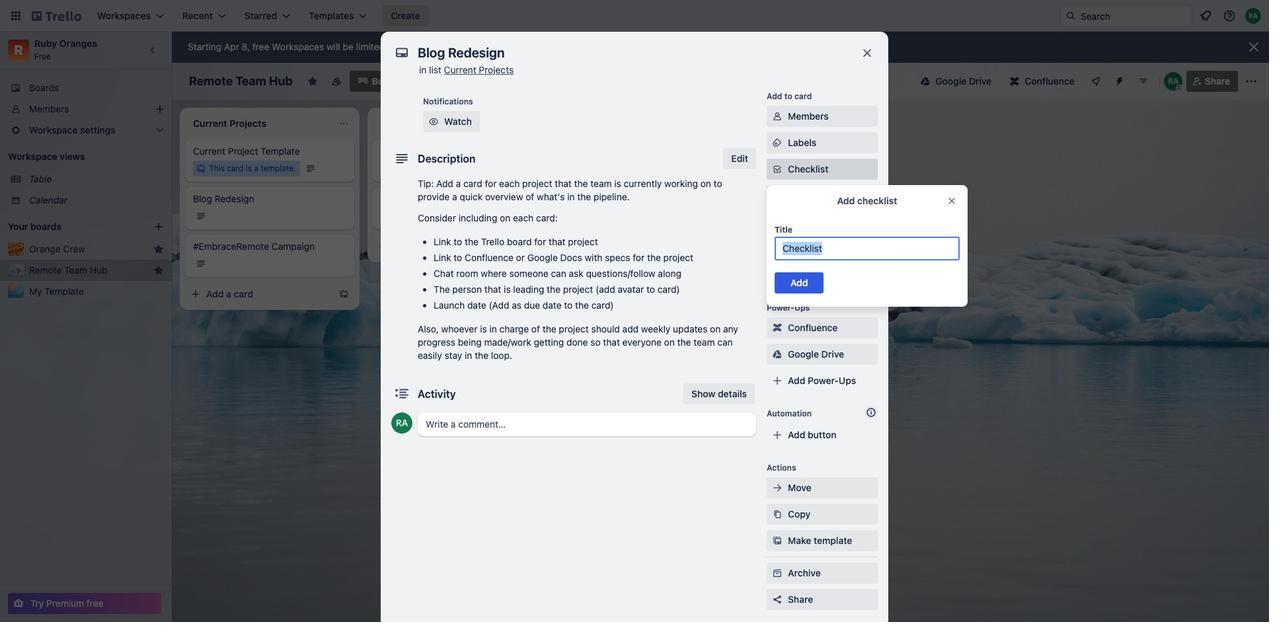 Task type: locate. For each thing, give the bounding box(es) containing it.
1 horizontal spatial hub
[[269, 74, 293, 88]]

sm image inside move link
[[771, 482, 784, 495]]

0 horizontal spatial can
[[551, 268, 567, 279]]

1 vertical spatial remote team hub
[[29, 265, 108, 276]]

a left "quick" at the left top of the page
[[452, 191, 457, 202]]

add a card down #embraceremote
[[206, 288, 253, 300]]

1 horizontal spatial ruby anderson (rubyanderson7) image
[[1246, 8, 1262, 24]]

1 horizontal spatial team
[[694, 337, 715, 348]]

sm image left the labels
[[771, 136, 784, 149]]

1 vertical spatial power-
[[808, 375, 839, 386]]

1 horizontal spatial remote team hub
[[189, 74, 293, 88]]

Write a comment text field
[[418, 413, 757, 437]]

0 vertical spatial remote team hub
[[189, 74, 293, 88]]

the down updates
[[678, 337, 691, 348]]

0 vertical spatial for
[[485, 178, 497, 189]]

make
[[788, 535, 812, 546]]

remote inside board name text field
[[189, 74, 233, 88]]

sm image left archive
[[771, 567, 784, 580]]

attachment
[[788, 216, 839, 228]]

r link
[[8, 40, 29, 61]]

1 horizontal spatial members link
[[767, 106, 878, 127]]

updates
[[673, 323, 708, 335]]

launch right nordic
[[412, 146, 443, 157]]

ups down add button at the right of page
[[795, 303, 810, 313]]

redesign
[[215, 193, 254, 204]]

0 horizontal spatial date
[[468, 300, 487, 311]]

your
[[8, 221, 28, 232]]

add inside tip: add a card for each project that the team is currently working on to provide a quick overview of what's in the pipeline.
[[437, 178, 454, 189]]

along
[[658, 268, 682, 279]]

workspace
[[8, 151, 57, 162]]

free inside button
[[87, 598, 104, 609]]

sm image left copy
[[771, 508, 784, 521]]

to right working
[[714, 178, 723, 189]]

google inside google drive button
[[936, 75, 967, 87]]

sm image down actions
[[771, 482, 784, 495]]

confluence left power ups image
[[1025, 75, 1075, 87]]

table link
[[29, 173, 164, 186]]

0 horizontal spatial remote team hub
[[29, 265, 108, 276]]

this card is a template.
[[209, 163, 296, 173]]

1 horizontal spatial confluence
[[788, 322, 838, 333]]

hub
[[269, 74, 293, 88], [90, 265, 108, 276]]

1 vertical spatial of
[[532, 323, 540, 335]]

0 horizontal spatial for
[[485, 178, 497, 189]]

the right leading
[[547, 284, 561, 295]]

any
[[724, 323, 739, 335]]

that inside tip: add a card for each project that the team is currently working on to provide a quick overview of what's in the pipeline.
[[555, 178, 572, 189]]

0 vertical spatial can
[[551, 268, 567, 279]]

of inside also, whoever is in charge of the project should add weekly updates on any progress being made/work getting done so that everyone on the team can easily stay in the loop.
[[532, 323, 540, 335]]

power- up automation
[[808, 375, 839, 386]]

1 horizontal spatial google drive
[[936, 75, 992, 87]]

sm image inside members link
[[771, 110, 784, 123]]

1 vertical spatial confluence
[[465, 252, 514, 263]]

0 horizontal spatial members
[[29, 103, 69, 114]]

0 vertical spatial launch
[[412, 146, 443, 157]]

is
[[246, 163, 252, 173], [615, 178, 622, 189], [504, 284, 511, 295], [480, 323, 487, 335]]

consider including on each card:
[[418, 212, 558, 224]]

0 horizontal spatial google
[[528, 252, 558, 263]]

current project template
[[193, 146, 300, 157]]

to inside tip: add a card for each project that the team is currently working on to provide a quick overview of what's in the pipeline.
[[714, 178, 723, 189]]

learn more about collaborator limits link
[[472, 41, 626, 52]]

a down #embraceremote
[[226, 288, 231, 300]]

1 vertical spatial hub
[[90, 265, 108, 276]]

card) down along
[[658, 284, 680, 295]]

share left show menu image
[[1206, 75, 1231, 87]]

campaign for ebook campaign
[[410, 193, 453, 204]]

members link up "labels" link
[[767, 106, 878, 127]]

hub inside board name text field
[[269, 74, 293, 88]]

1 sm image from the top
[[771, 321, 784, 335]]

my
[[29, 286, 42, 297]]

sm image
[[771, 321, 784, 335], [771, 534, 784, 548]]

star or unstar board image
[[307, 76, 318, 87]]

ask
[[569, 268, 584, 279]]

0 vertical spatial link
[[434, 236, 451, 247]]

is down current project template
[[246, 163, 252, 173]]

team down updates
[[694, 337, 715, 348]]

1 vertical spatial team
[[694, 337, 715, 348]]

sm image inside archive link
[[771, 567, 784, 580]]

free
[[253, 41, 269, 52], [87, 598, 104, 609]]

0 horizontal spatial campaign
[[272, 241, 315, 252]]

sm image inside copy "link"
[[771, 508, 784, 521]]

1 vertical spatial can
[[718, 337, 733, 348]]

project inside also, whoever is in charge of the project should add weekly updates on any progress being made/work getting done so that everyone on the team can easily stay in the loop.
[[559, 323, 589, 335]]

remote team hub down 8,
[[189, 74, 293, 88]]

add a card down consider at the left top
[[394, 241, 441, 252]]

edit
[[732, 153, 749, 164]]

0 vertical spatial add a card
[[394, 241, 441, 252]]

date down person
[[468, 300, 487, 311]]

in right what's
[[568, 191, 575, 202]]

2 horizontal spatial for
[[633, 252, 645, 263]]

None text field
[[411, 41, 848, 65]]

that down should
[[603, 337, 620, 348]]

0 horizontal spatial current
[[193, 146, 226, 157]]

in
[[419, 64, 427, 75], [568, 191, 575, 202], [490, 323, 497, 335], [465, 350, 473, 361]]

1 horizontal spatial share
[[1206, 75, 1231, 87]]

project
[[523, 178, 553, 189], [568, 236, 598, 247], [664, 252, 694, 263], [563, 284, 593, 295], [559, 323, 589, 335]]

your boards with 3 items element
[[8, 219, 134, 235]]

0 horizontal spatial add a card
[[206, 288, 253, 300]]

1 vertical spatial ups
[[839, 375, 857, 386]]

drive
[[970, 75, 992, 87], [822, 349, 845, 360]]

sm image down add to card
[[771, 110, 784, 123]]

nordic launch link
[[381, 145, 534, 158]]

of up 'getting' on the left
[[532, 323, 540, 335]]

copy link
[[767, 504, 878, 525]]

to left 10
[[387, 41, 396, 52]]

confluence inside button
[[1025, 75, 1075, 87]]

1 horizontal spatial add a card button
[[373, 236, 519, 257]]

0 horizontal spatial ruby anderson (rubyanderson7) image
[[1165, 72, 1183, 91]]

starred icon image for orange crew
[[153, 244, 164, 255]]

0 vertical spatial google
[[936, 75, 967, 87]]

share down archive
[[788, 594, 814, 605]]

launch down the
[[434, 300, 465, 311]]

date right due
[[543, 300, 562, 311]]

sm image left make
[[771, 534, 784, 548]]

sm image for archive
[[771, 567, 784, 580]]

0 vertical spatial hub
[[269, 74, 293, 88]]

ruby
[[34, 38, 57, 49]]

2 vertical spatial for
[[633, 252, 645, 263]]

2 horizontal spatial google
[[936, 75, 967, 87]]

1 horizontal spatial remote
[[189, 74, 233, 88]]

can inside link to the trello board for that project link to confluence or google docs with specs for the project chat room where someone can ask questions/follow along the person that is leading the project (add avatar to card) launch date (add as due date to the card)
[[551, 268, 567, 279]]

remote down starting
[[189, 74, 233, 88]]

ups up add button button
[[839, 375, 857, 386]]

free right 8,
[[253, 41, 269, 52]]

template.
[[261, 163, 296, 173]]

(add
[[489, 300, 510, 311]]

members link down boards
[[0, 99, 172, 120]]

1 horizontal spatial template
[[261, 146, 300, 157]]

confluence down power-ups
[[788, 322, 838, 333]]

0 vertical spatial ruby anderson (rubyanderson7) image
[[1246, 8, 1262, 24]]

1 vertical spatial template
[[45, 286, 84, 297]]

orange crew button
[[29, 243, 148, 256]]

1 vertical spatial share
[[788, 594, 814, 605]]

share button down archive link
[[767, 589, 878, 611]]

current right list
[[444, 64, 477, 75]]

confluence down 'trello'
[[465, 252, 514, 263]]

0 vertical spatial campaign
[[410, 193, 453, 204]]

1 horizontal spatial share button
[[1187, 71, 1239, 92]]

1 horizontal spatial team
[[236, 74, 266, 88]]

campaign down tip:
[[410, 193, 453, 204]]

being
[[458, 337, 482, 348]]

that up what's
[[555, 178, 572, 189]]

avatar
[[618, 284, 644, 295]]

1 horizontal spatial google
[[788, 349, 820, 360]]

1 vertical spatial sm image
[[771, 534, 784, 548]]

everyone
[[623, 337, 662, 348]]

power ups image
[[1091, 76, 1102, 87]]

ruby anderson (rubyanderson7) image
[[392, 413, 413, 434]]

0 vertical spatial team
[[236, 74, 266, 88]]

each inside tip: add a card for each project that the team is currently working on to provide a quick overview of what's in the pipeline.
[[499, 178, 520, 189]]

sm image left the watch
[[427, 115, 441, 128]]

sm image
[[771, 110, 784, 123], [427, 115, 441, 128], [771, 136, 784, 149], [771, 242, 784, 255], [771, 348, 784, 361], [771, 482, 784, 495], [771, 508, 784, 521], [771, 567, 784, 580]]

1 vertical spatial current
[[193, 146, 226, 157]]

Search field
[[1077, 6, 1193, 26]]

0 horizontal spatial template
[[45, 286, 84, 297]]

remote team hub down crew
[[29, 265, 108, 276]]

1 horizontal spatial can
[[718, 337, 733, 348]]

1 vertical spatial add a card
[[206, 288, 253, 300]]

1 horizontal spatial power-
[[808, 375, 839, 386]]

members for members link to the right
[[788, 110, 829, 122]]

of left what's
[[526, 191, 535, 202]]

2 horizontal spatial confluence
[[1025, 75, 1075, 87]]

whoever
[[442, 323, 478, 335]]

remote inside button
[[29, 265, 62, 276]]

attachment button
[[767, 212, 878, 233]]

project up done
[[559, 323, 589, 335]]

learn
[[472, 41, 496, 52]]

1 vertical spatial card)
[[592, 300, 614, 311]]

launch
[[412, 146, 443, 157], [434, 300, 465, 311]]

is inside link to the trello board for that project link to confluence or google docs with specs for the project chat room where someone can ask questions/follow along the person that is leading the project (add avatar to card) launch date (add as due date to the card)
[[504, 284, 511, 295]]

power-
[[767, 303, 795, 313], [808, 375, 839, 386]]

1 horizontal spatial drive
[[970, 75, 992, 87]]

0 vertical spatial current
[[444, 64, 477, 75]]

hub left star or unstar board image
[[269, 74, 293, 88]]

1 vertical spatial team
[[64, 265, 87, 276]]

campaign for #embraceremote campaign
[[272, 241, 315, 252]]

1 horizontal spatial date
[[543, 300, 562, 311]]

is inside tip: add a card for each project that the team is currently working on to provide a quick overview of what's in the pipeline.
[[615, 178, 622, 189]]

1 vertical spatial campaign
[[272, 241, 315, 252]]

0 horizontal spatial power-
[[767, 303, 795, 313]]

0 vertical spatial team
[[591, 178, 612, 189]]

project up with
[[568, 236, 598, 247]]

0 vertical spatial add a card button
[[373, 236, 519, 257]]

project up what's
[[523, 178, 553, 189]]

0 vertical spatial drive
[[970, 75, 992, 87]]

should
[[592, 323, 620, 335]]

2 starred icon image from the top
[[153, 265, 164, 276]]

in list current projects
[[419, 64, 514, 75]]

0 horizontal spatial hub
[[90, 265, 108, 276]]

with
[[585, 252, 603, 263]]

0 vertical spatial template
[[261, 146, 300, 157]]

can down any
[[718, 337, 733, 348]]

0 horizontal spatial team
[[591, 178, 612, 189]]

0 horizontal spatial team
[[64, 265, 87, 276]]

1 vertical spatial starred icon image
[[153, 265, 164, 276]]

show details
[[692, 388, 747, 400]]

calendar
[[29, 194, 67, 206]]

add a card button down #embraceremote campaign
[[185, 284, 331, 305]]

1 horizontal spatial members
[[788, 110, 829, 122]]

sm image for watch
[[427, 115, 441, 128]]

add power-ups
[[788, 375, 857, 386]]

(add
[[596, 284, 616, 295]]

members up the labels
[[788, 110, 829, 122]]

orange crew
[[29, 243, 85, 255]]

0 vertical spatial confluence
[[1025, 75, 1075, 87]]

for inside tip: add a card for each project that the team is currently working on to provide a quick overview of what's in the pipeline.
[[485, 178, 497, 189]]

0 horizontal spatial card)
[[592, 300, 614, 311]]

0 horizontal spatial add a card button
[[185, 284, 331, 305]]

current up the this
[[193, 146, 226, 157]]

nordic launch
[[381, 146, 443, 157]]

notifications
[[423, 97, 473, 106]]

ruby anderson (rubyanderson7) image
[[1246, 8, 1262, 24], [1165, 72, 1183, 91]]

team up pipeline.
[[591, 178, 612, 189]]

is up pipeline.
[[615, 178, 622, 189]]

link down consider at the left top
[[434, 236, 451, 247]]

for up overview
[[485, 178, 497, 189]]

custom fields
[[788, 269, 851, 280]]

copy
[[788, 509, 811, 520]]

is up (add
[[504, 284, 511, 295]]

1 vertical spatial remote
[[29, 265, 62, 276]]

consider
[[418, 212, 456, 224]]

card down consider at the left top
[[422, 241, 441, 252]]

add a card button
[[373, 236, 519, 257], [185, 284, 331, 305]]

1 vertical spatial launch
[[434, 300, 465, 311]]

ruby oranges free
[[34, 38, 97, 62]]

details
[[718, 388, 747, 400]]

card up the labels
[[795, 91, 812, 101]]

starred icon image
[[153, 244, 164, 255], [153, 265, 164, 276]]

#embraceremote campaign link
[[193, 240, 347, 253]]

link up chat
[[434, 252, 451, 263]]

the up along
[[648, 252, 661, 263]]

for right specs
[[633, 252, 645, 263]]

1 vertical spatial drive
[[822, 349, 845, 360]]

sm image down title
[[771, 242, 784, 255]]

sm image inside "labels" link
[[771, 136, 784, 149]]

sm image for move
[[771, 482, 784, 495]]

drive inside google drive button
[[970, 75, 992, 87]]

share
[[1206, 75, 1231, 87], [788, 594, 814, 605]]

0 vertical spatial of
[[526, 191, 535, 202]]

remote down orange
[[29, 265, 62, 276]]

team
[[236, 74, 266, 88], [64, 265, 87, 276]]

drive up add power-ups
[[822, 349, 845, 360]]

on
[[701, 178, 712, 189], [500, 212, 511, 224], [711, 323, 721, 335], [664, 337, 675, 348]]

add inside add power-ups link
[[788, 375, 806, 386]]

0 vertical spatial each
[[499, 178, 520, 189]]

where
[[481, 268, 507, 279]]

power- down add button at the right of page
[[767, 303, 795, 313]]

0 vertical spatial starred icon image
[[153, 244, 164, 255]]

0 horizontal spatial free
[[87, 598, 104, 609]]

2 sm image from the top
[[771, 534, 784, 548]]

drive left confluence button in the top right of the page
[[970, 75, 992, 87]]

try
[[30, 598, 44, 609]]

try premium free button
[[8, 593, 161, 614]]

due
[[524, 300, 540, 311]]

boards
[[29, 82, 59, 93]]

on inside tip: add a card for each project that the team is currently working on to provide a quick overview of what's in the pipeline.
[[701, 178, 712, 189]]

0 horizontal spatial google drive
[[788, 349, 845, 360]]

members down boards
[[29, 103, 69, 114]]

in left list
[[419, 64, 427, 75]]

0 notifications image
[[1199, 8, 1214, 24]]

sm image for members
[[771, 110, 784, 123]]

2 vertical spatial google
[[788, 349, 820, 360]]

ups
[[795, 303, 810, 313], [839, 375, 857, 386]]

1 vertical spatial share button
[[767, 589, 878, 611]]

team down 8,
[[236, 74, 266, 88]]

1 vertical spatial google
[[528, 252, 558, 263]]

project inside tip: add a card for each project that the team is currently working on to provide a quick overview of what's in the pipeline.
[[523, 178, 553, 189]]

card down #embraceremote campaign
[[234, 288, 253, 300]]

actions
[[767, 463, 797, 473]]

cover link
[[767, 238, 878, 259]]

someone
[[510, 268, 549, 279]]

sm image inside cover link
[[771, 242, 784, 255]]

crew
[[63, 243, 85, 255]]

overview
[[486, 191, 523, 202]]

1 vertical spatial google drive
[[788, 349, 845, 360]]

1 vertical spatial free
[[87, 598, 104, 609]]

0 horizontal spatial remote
[[29, 265, 62, 276]]

close popover image
[[947, 196, 958, 206]]

0 vertical spatial ups
[[795, 303, 810, 313]]

for right board
[[535, 236, 547, 247]]

a down current project template
[[254, 163, 259, 173]]

1 starred icon image from the top
[[153, 244, 164, 255]]

sm image inside make template link
[[771, 534, 784, 548]]

to down including
[[454, 236, 463, 247]]

starting apr 8, free workspaces will be limited to 10 collaborators. learn more about collaborator limits
[[188, 41, 626, 52]]

card up "quick" at the left top of the page
[[464, 178, 483, 189]]

on right working
[[701, 178, 712, 189]]

template up template.
[[261, 146, 300, 157]]

0 horizontal spatial confluence
[[465, 252, 514, 263]]

stay
[[445, 350, 463, 361]]

share for the top the share button
[[1206, 75, 1231, 87]]

is up being
[[480, 323, 487, 335]]

to up room
[[454, 252, 463, 263]]

my template link
[[29, 285, 164, 298]]

members
[[29, 103, 69, 114], [788, 110, 829, 122]]

1 horizontal spatial card)
[[658, 284, 680, 295]]

share button left show menu image
[[1187, 71, 1239, 92]]

2 vertical spatial confluence
[[788, 322, 838, 333]]

limited
[[356, 41, 385, 52]]

team down crew
[[64, 265, 87, 276]]

charge
[[500, 323, 529, 335]]

campaign
[[410, 193, 453, 204], [272, 241, 315, 252]]

free right the premium
[[87, 598, 104, 609]]

sm image down power-ups
[[771, 321, 784, 335]]

0 vertical spatial sm image
[[771, 321, 784, 335]]

sm image inside watch button
[[427, 115, 441, 128]]

including
[[459, 212, 498, 224]]

template right my
[[45, 286, 84, 297]]



Task type: describe. For each thing, give the bounding box(es) containing it.
add board image
[[153, 222, 164, 232]]

0 vertical spatial card)
[[658, 284, 680, 295]]

the down ask
[[576, 300, 589, 311]]

members for leftmost members link
[[29, 103, 69, 114]]

of inside tip: add a card for each project that the team is currently working on to provide a quick overview of what's in the pipeline.
[[526, 191, 535, 202]]

search image
[[1066, 11, 1077, 21]]

can inside also, whoever is in charge of the project should add weekly updates on any progress being made/work getting done so that everyone on the team can easily stay in the loop.
[[718, 337, 733, 348]]

also,
[[418, 323, 439, 335]]

watch
[[444, 116, 472, 127]]

easily
[[418, 350, 442, 361]]

add button button
[[767, 425, 878, 446]]

card inside tip: add a card for each project that the team is currently working on to provide a quick overview of what's in the pipeline.
[[464, 178, 483, 189]]

person
[[453, 284, 482, 295]]

views
[[60, 151, 85, 162]]

card right the this
[[227, 163, 244, 173]]

team inside board name text field
[[236, 74, 266, 88]]

in down being
[[465, 350, 473, 361]]

add inside add button button
[[788, 429, 806, 441]]

confluence inside link to the trello board for that project link to confluence or google docs with specs for the project chat room where someone can ask questions/follow along the person that is leading the project (add avatar to card) launch date (add as due date to the card)
[[465, 252, 514, 263]]

show menu image
[[1245, 75, 1259, 88]]

quick
[[460, 191, 483, 202]]

archive link
[[767, 563, 878, 584]]

link to the trello board for that project link to confluence or google docs with specs for the project chat room where someone can ask questions/follow along the person that is leading the project (add avatar to card) launch date (add as due date to the card)
[[434, 236, 694, 311]]

what's
[[537, 191, 565, 202]]

also, whoever is in charge of the project should add weekly updates on any progress being made/work getting done so that everyone on the team can easily stay in the loop.
[[418, 323, 739, 361]]

1 date from the left
[[468, 300, 487, 311]]

boards link
[[0, 77, 172, 99]]

leading
[[514, 284, 545, 295]]

the left currently
[[575, 178, 588, 189]]

to up the labels
[[785, 91, 793, 101]]

0 horizontal spatial drive
[[822, 349, 845, 360]]

tip: add a card for each project that the team is currently working on to provide a quick overview of what's in the pipeline.
[[418, 178, 723, 202]]

add
[[623, 323, 639, 335]]

power-ups
[[767, 303, 810, 313]]

a up ebook campaign link
[[456, 178, 461, 189]]

workspaces
[[272, 41, 324, 52]]

my template
[[29, 286, 84, 297]]

sm image for make template
[[771, 534, 784, 548]]

blog redesign
[[193, 193, 254, 204]]

the down being
[[475, 350, 489, 361]]

1 horizontal spatial for
[[535, 236, 547, 247]]

automation
[[767, 409, 812, 419]]

0 horizontal spatial ups
[[795, 303, 810, 313]]

as
[[512, 300, 522, 311]]

remote team hub button
[[29, 264, 148, 277]]

chat
[[434, 268, 454, 279]]

a down consider at the left top
[[414, 241, 419, 252]]

ruby oranges link
[[34, 38, 97, 49]]

open information menu image
[[1224, 9, 1237, 22]]

the up 'getting' on the left
[[543, 323, 557, 335]]

move
[[788, 482, 812, 493]]

or
[[516, 252, 525, 263]]

trello
[[481, 236, 505, 247]]

card:
[[536, 212, 558, 224]]

1 link from the top
[[434, 236, 451, 247]]

workspace navigation collapse icon image
[[144, 41, 163, 60]]

more
[[498, 41, 520, 52]]

team inside tip: add a card for each project that the team is currently working on to provide a quick overview of what's in the pipeline.
[[591, 178, 612, 189]]

currently
[[624, 178, 662, 189]]

template
[[814, 535, 853, 546]]

watch button
[[423, 111, 480, 132]]

that down where
[[485, 284, 502, 295]]

add button
[[788, 429, 837, 441]]

description
[[418, 153, 476, 165]]

sm image for cover
[[771, 242, 784, 255]]

google drive inside button
[[936, 75, 992, 87]]

create
[[391, 10, 420, 21]]

on down weekly
[[664, 337, 675, 348]]

custom
[[788, 269, 822, 280]]

is inside also, whoever is in charge of the project should add weekly updates on any progress being made/work getting done so that everyone on the team can easily stay in the loop.
[[480, 323, 487, 335]]

launch inside link to the trello board for that project link to confluence or google docs with specs for the project chat room where someone can ask questions/follow along the person that is leading the project (add avatar to card) launch date (add as due date to the card)
[[434, 300, 465, 311]]

show details link
[[684, 384, 755, 405]]

confluence button
[[1003, 71, 1083, 92]]

remote team hub inside button
[[29, 265, 108, 276]]

sm image for copy
[[771, 508, 784, 521]]

this
[[209, 163, 225, 173]]

nordic
[[381, 146, 409, 157]]

10
[[398, 41, 408, 52]]

that up docs
[[549, 236, 566, 247]]

r
[[14, 42, 23, 58]]

add button
[[775, 273, 824, 294]]

current project template link
[[193, 145, 347, 158]]

checklist button
[[767, 159, 878, 180]]

2 link from the top
[[434, 252, 451, 263]]

working
[[665, 178, 698, 189]]

the
[[434, 284, 450, 295]]

primary element
[[0, 0, 1270, 32]]

create from template… image
[[527, 241, 537, 252]]

table
[[29, 173, 52, 185]]

google inside link to the trello board for that project link to confluence or google docs with specs for the project chat room where someone can ask questions/follow along the person that is leading the project (add avatar to card) launch date (add as due date to the card)
[[528, 252, 558, 263]]

hub inside button
[[90, 265, 108, 276]]

to down ask
[[564, 300, 573, 311]]

specs
[[605, 252, 631, 263]]

0 vertical spatial share button
[[1187, 71, 1239, 92]]

free
[[34, 52, 51, 62]]

remote team hub inside board name text field
[[189, 74, 293, 88]]

that inside also, whoever is in charge of the project should add weekly updates on any progress being made/work getting done so that everyone on the team can easily stay in the loop.
[[603, 337, 620, 348]]

board
[[372, 75, 398, 87]]

the left pipeline.
[[578, 191, 592, 202]]

project down ask
[[563, 284, 593, 295]]

apr
[[224, 41, 239, 52]]

add inside add button
[[791, 277, 809, 288]]

collaborator
[[550, 41, 601, 52]]

1 vertical spatial each
[[513, 212, 534, 224]]

1 horizontal spatial ups
[[839, 375, 857, 386]]

progress
[[418, 337, 456, 348]]

in up "made/work"
[[490, 323, 497, 335]]

projects
[[479, 64, 514, 75]]

Title text field
[[775, 237, 960, 261]]

labels link
[[767, 132, 878, 153]]

oranges
[[59, 38, 97, 49]]

be
[[343, 41, 354, 52]]

list
[[429, 64, 442, 75]]

0 horizontal spatial members link
[[0, 99, 172, 120]]

calendar link
[[29, 194, 164, 207]]

make template
[[788, 535, 853, 546]]

workspace visible image
[[331, 76, 342, 87]]

weekly
[[642, 323, 671, 335]]

make template link
[[767, 530, 878, 552]]

to right the avatar
[[647, 284, 655, 295]]

starred icon image for remote team hub
[[153, 265, 164, 276]]

fields
[[825, 269, 851, 280]]

checklist
[[858, 195, 898, 206]]

in inside tip: add a card for each project that the team is currently working on to provide a quick overview of what's in the pipeline.
[[568, 191, 575, 202]]

add to card
[[767, 91, 812, 101]]

1 horizontal spatial free
[[253, 41, 269, 52]]

1 vertical spatial ruby anderson (rubyanderson7) image
[[1165, 72, 1183, 91]]

add a card for launch
[[394, 241, 441, 252]]

so
[[591, 337, 601, 348]]

0 horizontal spatial share button
[[767, 589, 878, 611]]

room
[[457, 268, 479, 279]]

docs
[[561, 252, 583, 263]]

limits
[[604, 41, 626, 52]]

team inside also, whoever is in charge of the project should add weekly updates on any progress being made/work getting done so that everyone on the team can easily stay in the loop.
[[694, 337, 715, 348]]

project up along
[[664, 252, 694, 263]]

sm image for google drive
[[771, 348, 784, 361]]

Board name text field
[[183, 71, 299, 92]]

questions/follow
[[586, 268, 656, 279]]

sm image for labels
[[771, 136, 784, 149]]

checklist
[[788, 163, 829, 175]]

the left 'trello'
[[465, 236, 479, 247]]

sm image for confluence
[[771, 321, 784, 335]]

add a card button for project
[[185, 284, 331, 305]]

create from template… image
[[339, 289, 349, 300]]

blog
[[193, 193, 212, 204]]

2 date from the left
[[543, 300, 562, 311]]

done
[[567, 337, 588, 348]]

#embraceremote
[[193, 241, 269, 252]]

on left any
[[711, 323, 721, 335]]

1 horizontal spatial current
[[444, 64, 477, 75]]

team inside button
[[64, 265, 87, 276]]

on down overview
[[500, 212, 511, 224]]

try premium free
[[30, 598, 104, 609]]

provide
[[418, 191, 450, 202]]

ebook campaign
[[381, 193, 453, 204]]

add a card for project
[[206, 288, 253, 300]]

add a card button for launch
[[373, 236, 519, 257]]

share for left the share button
[[788, 594, 814, 605]]



Task type: vqa. For each thing, say whether or not it's contained in the screenshot.
create a workspace image at the top left of the page
no



